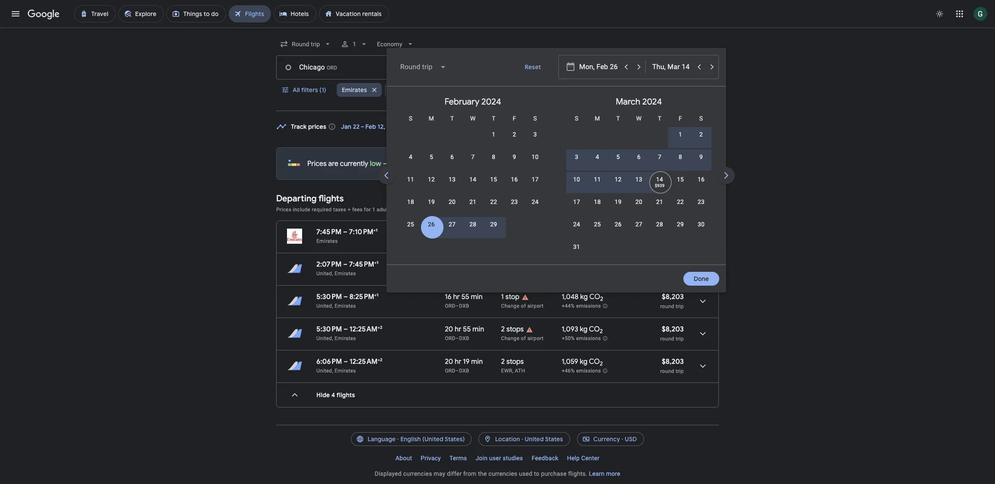 Task type: describe. For each thing, give the bounding box(es) containing it.
1 united, from the top
[[317, 271, 333, 277]]

prices include required taxes + fees for 1 adult. optional charges and bag fees
[[276, 207, 466, 213]]

2 currencies from the left
[[489, 471, 518, 477]]

20 button inside row group
[[442, 198, 463, 218]]

4 s from the left
[[700, 115, 703, 122]]

language
[[368, 436, 396, 443]]

airports
[[633, 86, 655, 94]]

22 for thu, feb 22 element
[[490, 199, 497, 205]]

row containing 4
[[400, 149, 546, 173]]

2024 for march 2024
[[643, 96, 662, 107]]

14 for 14 $939
[[656, 176, 663, 183]]

– inside 20 hr 55 min ord – dxb
[[456, 336, 459, 342]]

3 for sat, feb 3 element
[[534, 131, 537, 138]]

– inside 16 hr 55 min ord – dxb
[[456, 303, 459, 309]]

30
[[698, 221, 705, 228]]

38
[[462, 260, 469, 269]]

graph
[[694, 122, 711, 130]]

emissions for 1,048
[[576, 303, 601, 309]]

1 6 button from the left
[[442, 153, 463, 173]]

2 inside 1,093 kg co 2
[[600, 328, 603, 335]]

duration button
[[674, 83, 718, 97]]

tue, feb 6 element
[[451, 153, 454, 161]]

airport for stop
[[528, 303, 544, 309]]

sun, mar 31 element
[[573, 243, 580, 251]]

2 28 button from the left
[[650, 220, 670, 241]]

2 27 button from the left
[[629, 220, 650, 241]]

leaves o'hare international airport at 7:45 pm on monday, january 22 and arrives at dubai international airport at 7:10 pm on tuesday, january 23. element
[[317, 227, 378, 237]]

1 29 button from the left
[[484, 220, 504, 241]]

leaves o'hare international airport at 5:30 pm on monday, january 22 and arrives at dubai international airport at 8:25 pm on tuesday, january 23. element
[[317, 292, 379, 301]]

to
[[534, 471, 540, 477]]

your
[[479, 160, 493, 168]]

round for 4,945
[[661, 271, 675, 277]]

sun, feb 18 element
[[407, 198, 414, 206]]

2 18 button from the left
[[587, 198, 608, 218]]

13 for wed, mar 13 element
[[636, 176, 643, 183]]

grid containing february 2024
[[390, 90, 888, 270]]

Arrival time: 7:10 PM on  Tuesday, January 23. text field
[[349, 227, 378, 237]]

are
[[328, 160, 339, 168]]

6:06 pm – 12:25 am + 2
[[317, 357, 383, 366]]

join user studies
[[476, 455, 523, 462]]

tue, feb 20 element
[[449, 198, 456, 206]]

1 vertical spatial flights
[[337, 391, 355, 399]]

$8,203 round trip for 1,059
[[661, 358, 684, 375]]

round for 1,048
[[661, 304, 675, 310]]

0 vertical spatial 3 button
[[525, 130, 546, 151]]

2 11 button from the left
[[587, 175, 608, 196]]

none text field inside search field
[[276, 55, 412, 80]]

0 vertical spatial 10 button
[[525, 153, 546, 173]]

2 inside 'row group'
[[700, 131, 703, 138]]

1 fees from the left
[[352, 207, 363, 213]]

1 t from the left
[[451, 115, 454, 122]]

tue, feb 27 element
[[449, 220, 456, 229]]

25 inside 13 hr 25 min ord – dxb
[[461, 228, 469, 237]]

14 $939
[[655, 176, 665, 188]]

of for 2 stops
[[521, 336, 526, 342]]

+ inside 2:07 pm – 7:45 pm + 1
[[374, 260, 377, 266]]

thu, mar 7 element
[[658, 153, 662, 161]]

– inside the 6:06 pm – 12:25 am + 2
[[344, 358, 348, 366]]

2024 inside find the best price 'region'
[[387, 123, 402, 130]]

Departure time: 7:45 PM. text field
[[317, 228, 342, 237]]

1 22 button from the left
[[484, 198, 504, 218]]

wed, mar 13 element
[[636, 175, 643, 184]]

airport for stops
[[528, 336, 544, 342]]

– inside 20 hr 19 min ord – dxb
[[456, 368, 459, 374]]

24 for sat, feb 24 element
[[532, 199, 539, 205]]

1 9 button from the left
[[504, 153, 525, 173]]

1,048 kg co 2
[[562, 293, 604, 303]]

11 for sun, feb 11 element
[[407, 176, 414, 183]]

sat, mar 23 element
[[698, 198, 705, 206]]

sun, feb 11 element
[[407, 175, 414, 184]]

2 19 button from the left
[[608, 198, 629, 218]]

co for 1,093
[[589, 325, 600, 334]]

sat, mar 2 element
[[700, 130, 703, 139]]

flight details. leaves o'hare international airport at 5:30 pm on monday, january 22 and arrives at dubai international airport at 12:25 am on wednesday, january 24. image
[[693, 323, 714, 344]]

reset button
[[515, 57, 552, 77]]

2 23 button from the left
[[691, 198, 712, 218]]

thu, feb 29 element
[[490, 220, 497, 229]]

1 stop from the top
[[506, 260, 520, 269]]

5:30 pm for 12:25 am
[[317, 325, 342, 334]]

2 s from the left
[[534, 115, 537, 122]]

8203 US dollars text field
[[662, 293, 684, 301]]

duration
[[679, 86, 704, 94]]

dxb for 20 hr 55 min
[[459, 336, 469, 342]]

2 inside the 6:06 pm – 12:25 am + 2
[[380, 357, 383, 363]]

1,059
[[562, 358, 578, 366]]

dxb for 16 hr 55 min
[[459, 303, 469, 309]]

previous image
[[376, 165, 397, 186]]

total duration 19 hr 38 min. element
[[445, 260, 501, 270]]

7:45 pm – 7:10 pm + 1
[[317, 227, 378, 237]]

fri, mar 8 element
[[679, 153, 682, 161]]

19 for "tue, mar 19" element
[[615, 199, 622, 205]]

kg for 1,048
[[580, 293, 588, 301]]

+50%
[[562, 336, 575, 342]]

$4,400 round trip
[[661, 260, 684, 277]]

sat, feb 10 element
[[532, 153, 539, 161]]

row containing 11
[[400, 171, 546, 196]]

arrival time: 12:25 am on  wednesday, january 24. text field for 6:06 pm
[[350, 357, 383, 366]]

$939
[[655, 183, 665, 188]]

find the best price region
[[276, 118, 719, 141]]

privacy link
[[417, 452, 445, 465]]

thu, feb 22 element
[[490, 198, 497, 206]]

march 2024 row group
[[556, 90, 722, 263]]

4400 US dollars text field
[[661, 260, 684, 269]]

1 inside march 2024 'row group'
[[679, 131, 682, 138]]

prices are currently low —
[[307, 160, 391, 168]]

6 for wed, mar 6 'element'
[[637, 154, 641, 160]]

23 for "fri, feb 23" element
[[511, 199, 518, 205]]

tue, feb 13 element
[[449, 175, 456, 184]]

2 inside 4,945 kg co 2
[[601, 263, 604, 270]]

16 for fri, feb 16 element
[[511, 176, 518, 183]]

1 currencies from the left
[[403, 471, 432, 477]]

2 inside 2 stops ewr , ath
[[501, 358, 505, 366]]

emirates down departure time: 7:45 pm. text field
[[317, 238, 338, 244]]

layover (1 of 1) is a 2 hr 15 min layover in new york. transfer here from laguardia airport to john f. kennedy international airport. element
[[501, 303, 558, 310]]

1 vertical spatial 17 button
[[567, 198, 587, 218]]

min for 13 hr 25 min ord – dxb
[[471, 228, 482, 237]]

$8,203 for 1,048
[[662, 293, 684, 301]]

2 25 button from the left
[[587, 220, 608, 241]]

fri, mar 15 element
[[677, 175, 684, 184]]

2 1 stop from the top
[[501, 293, 520, 301]]

8203 US dollars text field
[[662, 325, 684, 334]]

feedback link
[[528, 452, 563, 465]]

16 for sat, mar 16 element
[[698, 176, 705, 183]]

row containing 10
[[567, 171, 712, 196]]

emissions for 1,059
[[576, 368, 601, 374]]

history
[[671, 160, 691, 168]]

$4,400
[[661, 260, 684, 269]]

20 hr 19 min ord – dxb
[[445, 358, 483, 374]]

stops
[[390, 86, 407, 94]]

hide 4 flights image
[[285, 385, 305, 406]]

fri, mar 1 element
[[679, 130, 682, 139]]

tue, mar 12 element
[[615, 175, 622, 184]]

total duration 20 hr 19 min. element
[[445, 358, 501, 368]]

row containing 18
[[400, 194, 546, 218]]

2 fees from the left
[[455, 207, 466, 213]]

1 16 button from the left
[[504, 175, 525, 196]]

user
[[489, 455, 501, 462]]

8203 US dollars text field
[[662, 358, 684, 366]]

wed, mar 6 element
[[637, 153, 641, 161]]

2 t from the left
[[492, 115, 496, 122]]

sat, mar 16 element
[[698, 175, 705, 184]]

co for 4,945
[[590, 260, 601, 269]]

times
[[505, 86, 522, 94]]

12:25 am for 6:06 pm
[[350, 358, 378, 366]]

1 inside february 2024 row group
[[492, 131, 496, 138]]

– inside 13 hr 25 min ord – dxb
[[456, 238, 459, 244]]

m for march 2024
[[595, 115, 600, 122]]

swap origin and destination. image
[[409, 62, 419, 73]]

hr for 20 hr 55 min ord – dxb
[[455, 325, 462, 334]]

min for 19 hr 38 min
[[471, 260, 482, 269]]

26 for 'tue, mar 26' element
[[615, 221, 622, 228]]

1 21 button from the left
[[463, 198, 484, 218]]

wed, mar 27 element
[[636, 220, 643, 229]]

1 vertical spatial 10 button
[[567, 175, 587, 196]]

united, emirates for 20 hr 55 min
[[317, 336, 356, 342]]

all
[[293, 86, 300, 94]]

55 for 20
[[463, 325, 471, 334]]

19 for mon, feb 19 element
[[428, 199, 435, 205]]

27 for tue, feb 27 'element'
[[449, 221, 456, 228]]

15 for fri, mar 15 element
[[677, 176, 684, 183]]

w for february
[[470, 115, 476, 122]]

view price history
[[639, 160, 691, 168]]

than
[[434, 160, 449, 168]]

emirates for 1,059
[[335, 368, 356, 374]]

change appearance image
[[930, 3, 951, 24]]

1,093
[[562, 325, 578, 334]]

emissions for 1,093
[[576, 336, 601, 342]]

$1,022
[[663, 228, 684, 237]]

– inside 2:07 pm – 7:45 pm + 1
[[343, 260, 348, 269]]

grid
[[633, 122, 644, 130]]

2 13 button from the left
[[629, 175, 650, 196]]

7:10 pm
[[349, 228, 374, 237]]

5 for tue, mar 5 element
[[617, 154, 620, 160]]

1 23 button from the left
[[504, 198, 525, 218]]

28 for wed, feb 28 element
[[470, 221, 477, 228]]

ord for 20 hr 55 min
[[445, 336, 456, 342]]

2 button for february 2024
[[504, 130, 525, 151]]

price graph button
[[655, 118, 717, 134]]

5:30 pm for 8:25 pm
[[317, 293, 342, 301]]

2 9 button from the left
[[691, 153, 712, 173]]

none search field containing february 2024
[[276, 34, 888, 293]]

m for february 2024
[[429, 115, 434, 122]]

sat, mar 9 element
[[700, 153, 703, 161]]

bag fees button
[[445, 207, 466, 213]]

7 for "thu, mar 7" element
[[658, 154, 662, 160]]

1 5 button from the left
[[421, 153, 442, 173]]

layover (1 of 2) is a 3 hr layover in newark. transfer here from laguardia airport to newark liberty international airport. layover (2 of 2) is a 2 hr layover at athens international airport "eleftherios venizelos" in athens. element
[[501, 335, 558, 342]]

hr for 13 hr 25 min ord – dxb
[[453, 228, 460, 237]]

12 for tue, mar 12 element
[[615, 176, 622, 183]]

sun, feb 4 element
[[409, 153, 413, 161]]

total duration 20 hr 55 min. element
[[445, 325, 501, 335]]

jan
[[341, 123, 352, 130]]

dxb for 13 hr 25 min
[[459, 238, 469, 244]]

studies
[[503, 455, 523, 462]]

wed, feb 21 element
[[470, 198, 477, 206]]

1,059 kg co 2
[[562, 358, 603, 368]]

2 inside row group
[[513, 131, 516, 138]]

30 button
[[691, 220, 712, 241]]

sun, mar 24 element
[[573, 220, 580, 229]]

20 inside row group
[[449, 199, 456, 205]]

12,
[[378, 123, 386, 130]]

bags button
[[425, 83, 459, 97]]

1 inside the 7:45 pm – 7:10 pm + 1
[[376, 227, 378, 233]]

16 inside 16 hr 55 min ord – dxb
[[445, 293, 452, 301]]

13 for tue, feb 13 element
[[449, 176, 456, 183]]

hide
[[317, 391, 330, 399]]

wed, feb 14 element
[[470, 175, 477, 184]]

23 for sat, mar 23 element
[[698, 199, 705, 205]]

thu, feb 15 element
[[490, 175, 497, 184]]

all filters (1)
[[293, 86, 326, 94]]

bags
[[430, 86, 444, 94]]

0 horizontal spatial 24 button
[[525, 198, 546, 218]]

28 for thu, mar 28 element
[[656, 221, 663, 228]]

emirates inside popup button
[[342, 86, 367, 94]]

english (united states)
[[401, 436, 465, 443]]

1,093 kg co 2
[[562, 325, 603, 335]]

1 13 button from the left
[[442, 175, 463, 196]]

26 button inside february 2024 row group
[[421, 220, 442, 241]]

13 hr 25 min ord – dxb
[[445, 228, 482, 244]]

currently
[[340, 160, 368, 168]]

united states
[[525, 436, 563, 443]]

4,945
[[562, 260, 580, 269]]

reset
[[525, 63, 541, 71]]

terms link
[[445, 452, 471, 465]]

the
[[478, 471, 487, 477]]

1 25 button from the left
[[400, 220, 421, 241]]

6:06 pm
[[317, 358, 342, 366]]

+30%
[[562, 238, 575, 244]]

and
[[435, 207, 444, 213]]

+ right taxes
[[348, 207, 351, 213]]

– inside the 5:30 pm – 8:25 pm + 1
[[344, 293, 348, 301]]

track
[[291, 123, 307, 130]]

sat, feb 24 element
[[532, 198, 539, 206]]

+ for 16 hr 55 min
[[374, 292, 377, 298]]

from
[[464, 471, 477, 477]]

stops button
[[385, 80, 421, 100]]

learn
[[589, 471, 605, 477]]

2 16 button from the left
[[691, 175, 712, 196]]

prices
[[308, 123, 326, 130]]

2 15 button from the left
[[670, 175, 691, 196]]

1 1 stop from the top
[[501, 260, 520, 269]]

hr for 16 hr 55 min ord – dxb
[[453, 293, 460, 301]]

fri, feb 2 element
[[513, 130, 516, 139]]

times button
[[500, 83, 537, 97]]

1 18 button from the left
[[400, 198, 421, 218]]

center
[[582, 455, 600, 462]]

1 united, emirates from the top
[[317, 271, 356, 277]]

3 t from the left
[[617, 115, 620, 122]]

+ for 13 hr 25 min
[[374, 227, 376, 233]]

2 inside '1,048 kg co 2'
[[600, 295, 604, 303]]

thu, mar 14, return date. element
[[656, 175, 663, 184]]

7:45 pm inside the 7:45 pm – 7:10 pm + 1
[[317, 228, 342, 237]]

1 inside 1 popup button
[[353, 41, 357, 48]]

0 vertical spatial for
[[468, 160, 477, 168]]

1 8 button from the left
[[484, 153, 504, 173]]

4 button inside march 2024 'row group'
[[587, 153, 608, 173]]

4 button inside february 2024 row group
[[400, 153, 421, 173]]

bag
[[445, 207, 454, 213]]

kg for 1,059
[[580, 358, 588, 366]]

55 for 16
[[462, 293, 470, 301]]

Departure time: 5:30 PM. text field
[[317, 325, 342, 334]]

mon, mar 11 element
[[594, 175, 601, 184]]

29 for fri, mar 29 element
[[677, 221, 684, 228]]

13 inside 13 hr 25 min ord – dxb
[[445, 228, 452, 237]]

purchase
[[541, 471, 567, 477]]

price button
[[462, 83, 497, 97]]

2:07 pm – 7:45 pm + 1
[[317, 260, 379, 269]]

february 2024 row group
[[390, 90, 556, 261]]

2 5 button from the left
[[608, 153, 629, 173]]

nonstop
[[501, 228, 528, 237]]

co for 1,059
[[589, 358, 600, 366]]

1 1 stop flight. element from the top
[[501, 260, 520, 270]]

3 s from the left
[[575, 115, 579, 122]]

11 button inside february 2024 row group
[[400, 175, 421, 196]]

emissions
[[546, 86, 574, 94]]

wed, feb 28 element
[[470, 220, 477, 229]]

row containing 17
[[567, 194, 712, 218]]

united
[[525, 436, 544, 443]]

1 vertical spatial 24 button
[[567, 220, 587, 241]]

2 22 button from the left
[[670, 198, 691, 218]]

differ
[[447, 471, 462, 477]]

min for 20 hr 55 min ord – dxb
[[473, 325, 484, 334]]

25 for sun, feb 25 element
[[407, 221, 414, 228]]

1 27 button from the left
[[442, 220, 463, 241]]

flights.
[[568, 471, 588, 477]]

ord for 13 hr 25 min
[[445, 238, 456, 244]]

departing flights
[[276, 193, 344, 204]]

sun, mar 17 element
[[573, 198, 580, 206]]

Departure time: 5:30 PM. text field
[[317, 293, 342, 301]]



Task type: locate. For each thing, give the bounding box(es) containing it.
2 m from the left
[[595, 115, 600, 122]]

10 for sun, mar 10 element
[[573, 176, 580, 183]]

1 vertical spatial $8,203 round trip
[[661, 325, 684, 342]]

view
[[639, 160, 653, 168]]

1 horizontal spatial 5 button
[[608, 153, 629, 173]]

24 for sun, mar 24 'element'
[[573, 221, 580, 228]]

1 stop flight. element
[[501, 260, 520, 270], [501, 293, 520, 303]]

thu, feb 8 element
[[492, 153, 496, 161]]

1 m from the left
[[429, 115, 434, 122]]

mon, feb 19 element
[[428, 198, 435, 206]]

18 for sun, feb 18 element
[[407, 199, 414, 205]]

16 button up sat, mar 23 element
[[691, 175, 712, 196]]

1 horizontal spatial 20 button
[[629, 198, 650, 218]]

mon, mar 25 element
[[594, 220, 601, 229]]

29
[[490, 221, 497, 228], [677, 221, 684, 228]]

flight details. leaves o'hare international airport at 6:06 pm on monday, january 22 and arrives at dubai international airport at 12:25 am on wednesday, january 24. image
[[693, 356, 714, 377]]

1 2 button from the left
[[504, 130, 525, 151]]

10
[[532, 154, 539, 160], [573, 176, 580, 183]]

1 trip from the top
[[676, 271, 684, 277]]

(united
[[423, 436, 444, 443]]

0 horizontal spatial 26
[[428, 221, 435, 228]]

ord down total duration 16 hr 55 min. element
[[445, 303, 456, 309]]

20 down 20 hr 55 min ord – dxb
[[445, 358, 453, 366]]

nonstop +30% emissions
[[501, 228, 601, 244]]

8 for 'thu, feb 8' element
[[492, 154, 496, 160]]

16 hr 55 min ord – dxb
[[445, 293, 483, 309]]

18 inside march 2024 'row group'
[[594, 199, 601, 205]]

1 button
[[337, 34, 372, 54]]

14 inside 14 $939
[[656, 176, 663, 183]]

4 for sun, feb 4 element
[[409, 154, 413, 160]]

f inside march 2024 'row group'
[[679, 115, 682, 122]]

15 inside february 2024 row group
[[490, 176, 497, 183]]

departing flights main content
[[276, 118, 719, 415]]

21
[[470, 199, 477, 205], [656, 199, 663, 205]]

3 ord from the top
[[445, 336, 456, 342]]

4 inside february 2024 row group
[[409, 154, 413, 160]]

min
[[471, 228, 482, 237], [471, 260, 482, 269], [471, 293, 483, 301], [473, 325, 484, 334], [471, 358, 483, 366]]

0 horizontal spatial w
[[470, 115, 476, 122]]

2 stops flight. element
[[501, 325, 524, 335], [501, 358, 524, 368]]

round
[[661, 271, 675, 277], [661, 304, 675, 310], [661, 336, 675, 342], [661, 368, 675, 375]]

1 vertical spatial stop
[[506, 293, 520, 301]]

round down $4,400 text field
[[661, 271, 675, 277]]

29 for thu, feb 29 element
[[490, 221, 497, 228]]

0 vertical spatial 55
[[462, 293, 470, 301]]

total duration 16 hr 55 min. element
[[445, 293, 501, 303]]

1 ord from the top
[[445, 238, 456, 244]]

18 for mon, mar 18 element
[[594, 199, 601, 205]]

27 for wed, mar 27 element on the right
[[636, 221, 643, 228]]

5 button up tue, mar 12 element
[[608, 153, 629, 173]]

19 left 38
[[445, 260, 452, 269]]

$8,203 round trip
[[661, 293, 684, 310], [661, 325, 684, 342], [661, 358, 684, 375]]

26 down the and
[[428, 221, 435, 228]]

17 inside march 2024 'row group'
[[573, 199, 580, 205]]

co inside 1,059 kg co 2
[[589, 358, 600, 366]]

emirates for 1,093
[[335, 336, 356, 342]]

1 horizontal spatial 25
[[461, 228, 469, 237]]

4 t from the left
[[658, 115, 662, 122]]

Return text field
[[653, 55, 692, 79], [652, 56, 692, 79]]

25 inside march 2024 'row group'
[[594, 221, 601, 228]]

11 down 'cheaper'
[[407, 176, 414, 183]]

2 26 button from the left
[[608, 220, 629, 241]]

0 horizontal spatial 7 button
[[463, 153, 484, 173]]

2 29 from the left
[[677, 221, 684, 228]]

stop up layover (1 of 1) is a 2 hr 15 min layover in new york. transfer here from laguardia airport to john f. kennedy international airport. element
[[506, 293, 520, 301]]

11 for mon, mar 11 element
[[594, 176, 601, 183]]

2 22 from the left
[[677, 199, 684, 205]]

Departure text field
[[580, 55, 619, 79], [579, 56, 619, 79]]

0 vertical spatial change of airport
[[501, 303, 544, 309]]

3 for sun, mar 3 element
[[575, 154, 579, 160]]

19 for 19 hr 38 min
[[445, 260, 452, 269]]

2 6 from the left
[[637, 154, 641, 160]]

1 $8,203 from the top
[[662, 293, 684, 301]]

price for price graph
[[678, 122, 692, 130]]

tue, mar 26 element
[[615, 220, 622, 229]]

22 button up fri, mar 29 element
[[670, 198, 691, 218]]

1 20 button from the left
[[442, 198, 463, 218]]

s
[[409, 115, 413, 122], [534, 115, 537, 122], [575, 115, 579, 122], [700, 115, 703, 122]]

prices for prices are currently low —
[[307, 160, 327, 168]]

round for 1,093
[[661, 336, 675, 342]]

done
[[694, 275, 709, 283]]

22 right thu, mar 21 element on the right top of the page
[[677, 199, 684, 205]]

kg for 1,093
[[580, 325, 588, 334]]

12 inside february 2024 row group
[[428, 176, 435, 183]]

change of airport inside layover (1 of 1) is a 2 hr 15 min layover in new york. transfer here from laguardia airport to john f. kennedy international airport. element
[[501, 303, 544, 309]]

2 inside 5:30 pm – 12:25 am + 2
[[380, 325, 383, 330]]

1 23 from the left
[[511, 199, 518, 205]]

0 horizontal spatial 22 button
[[484, 198, 504, 218]]

s down stops popup button in the left top of the page
[[409, 115, 413, 122]]

7 for wed, feb 7 element
[[471, 154, 475, 160]]

24 right "fri, feb 23" element
[[532, 199, 539, 205]]

1 horizontal spatial 15
[[677, 176, 684, 183]]

1 horizontal spatial 18
[[594, 199, 601, 205]]

1 horizontal spatial 3 button
[[567, 153, 587, 173]]

tue, mar 19 element
[[615, 198, 622, 206]]

united, emirates down 2:07 pm text box
[[317, 271, 356, 277]]

+
[[348, 207, 351, 213], [374, 227, 376, 233], [374, 260, 377, 266], [374, 292, 377, 298], [378, 325, 380, 330], [378, 357, 380, 363]]

18 button up sun, feb 25 element
[[400, 198, 421, 218]]

0 horizontal spatial 27
[[449, 221, 456, 228]]

prices
[[307, 160, 327, 168], [276, 207, 292, 213]]

united, down 5:30 pm text field
[[317, 303, 333, 309]]

5 inside february 2024 row group
[[430, 154, 433, 160]]

mon, mar 18 element
[[594, 198, 601, 206]]

1 w from the left
[[470, 115, 476, 122]]

2 8 button from the left
[[670, 153, 691, 173]]

total duration 13 hr 25 min. element
[[445, 228, 501, 238]]

1 horizontal spatial 5
[[617, 154, 620, 160]]

21 inside march 2024 'row group'
[[656, 199, 663, 205]]

8 button up fri, mar 15 element
[[670, 153, 691, 173]]

2 $8,203 from the top
[[662, 325, 684, 334]]

0 horizontal spatial 16 button
[[504, 175, 525, 196]]

united, emirates
[[317, 271, 356, 277], [317, 303, 356, 309], [317, 336, 356, 342], [317, 368, 356, 374]]

2 21 from the left
[[656, 199, 663, 205]]

3 button up sun, mar 10 element
[[567, 153, 587, 173]]

3 $8,203 round trip from the top
[[661, 358, 684, 375]]

united, for 20 hr 55 min
[[317, 336, 333, 342]]

8 for fri, mar 8 element
[[679, 154, 682, 160]]

– down total duration 16 hr 55 min. element
[[456, 303, 459, 309]]

2 button
[[504, 130, 525, 151], [691, 130, 712, 151]]

26 button inside march 2024 'row group'
[[608, 220, 629, 241]]

fri, feb 16 element
[[511, 175, 518, 184]]

1 button for march 2024
[[670, 130, 691, 151]]

leaves o'hare international airport at 5:30 pm on monday, january 22 and arrives at dubai international airport at 12:25 am on wednesday, january 24. element
[[317, 325, 383, 334]]

1 stop flight. element up 2 stops
[[501, 293, 520, 303]]

arrival time: 12:25 am on  wednesday, january 24. text field down 5:30 pm – 12:25 am + 2 on the bottom left
[[350, 357, 383, 366]]

12 button inside february 2024 row group
[[421, 175, 442, 196]]

17 right fri, feb 16 element
[[532, 176, 539, 183]]

2 round from the top
[[661, 304, 675, 310]]

filters
[[301, 86, 318, 94]]

10 inside february 2024 row group
[[532, 154, 539, 160]]

nonstop flight. element
[[501, 228, 528, 238]]

5 button
[[421, 153, 442, 173], [608, 153, 629, 173]]

for
[[468, 160, 477, 168], [364, 207, 371, 213]]

2 1 stop flight. element from the top
[[501, 293, 520, 303]]

1 horizontal spatial 10
[[573, 176, 580, 183]]

grid
[[390, 90, 888, 270]]

united, emirates for 20 hr 19 min
[[317, 368, 356, 374]]

price graph
[[678, 122, 711, 130]]

3
[[534, 131, 537, 138], [575, 154, 579, 160]]

f for february 2024
[[513, 115, 516, 122]]

wed, mar 20 element
[[636, 198, 643, 206]]

stops inside 2 stops ewr , ath
[[507, 358, 524, 366]]

1 dxb from the top
[[459, 238, 469, 244]]

+ inside the 7:45 pm – 7:10 pm + 1
[[374, 227, 376, 233]]

Departure time: 2:07 PM. text field
[[317, 260, 342, 269]]

tue, mar 5 element
[[617, 153, 620, 161]]

1 s from the left
[[409, 115, 413, 122]]

2024 for february 2024
[[482, 96, 501, 107]]

connecting airports button
[[592, 83, 670, 97]]

3 emissions from the top
[[576, 336, 601, 342]]

1 12 from the left
[[428, 176, 435, 183]]

20 button up tue, feb 27 'element'
[[442, 198, 463, 218]]

9 for sat, mar 9 element
[[700, 154, 703, 160]]

hr inside total duration 19 hr 38 min. element
[[453, 260, 460, 269]]

– right 5:30 pm text box
[[344, 325, 348, 334]]

1 19 button from the left
[[421, 198, 442, 218]]

1 horizontal spatial 19 button
[[608, 198, 629, 218]]

6 inside february 2024 row group
[[451, 154, 454, 160]]

0 vertical spatial 17 button
[[525, 175, 546, 196]]

1 horizontal spatial 21 button
[[650, 198, 670, 218]]

0 horizontal spatial f
[[513, 115, 516, 122]]

4 united, emirates from the top
[[317, 368, 356, 374]]

$8,203 for 1,059
[[662, 358, 684, 366]]

0 horizontal spatial 13 button
[[442, 175, 463, 196]]

hide 4 flights
[[317, 391, 355, 399]]

price inside button
[[678, 122, 692, 130]]

change for stop
[[501, 303, 520, 309]]

15 for the thu, feb 15 "element"
[[490, 176, 497, 183]]

19 inside march 2024 'row group'
[[615, 199, 622, 205]]

8:25 pm
[[350, 293, 374, 301]]

ord inside 13 hr 25 min ord – dxb
[[445, 238, 456, 244]]

hr inside 16 hr 55 min ord – dxb
[[453, 293, 460, 301]]

emirates for 1,048
[[335, 303, 356, 309]]

0 horizontal spatial 2 button
[[504, 130, 525, 151]]

Arrival time: 7:45 PM on  Tuesday, January 23. text field
[[349, 260, 379, 269]]

$8,203 round trip left flight details. leaves o'hare international airport at 6:06 pm on monday, january 22 and arrives at dubai international airport at 12:25 am on wednesday, january 24. icon
[[661, 358, 684, 375]]

0 horizontal spatial 9 button
[[504, 153, 525, 173]]

1 $8,203 round trip from the top
[[661, 293, 684, 310]]

20 left thu, mar 21 element on the right top of the page
[[636, 199, 643, 205]]

23 button
[[504, 198, 525, 218], [691, 198, 712, 218]]

m inside february 2024 row group
[[429, 115, 434, 122]]

4
[[409, 154, 413, 160], [596, 154, 599, 160], [332, 391, 335, 399]]

ord inside 16 hr 55 min ord – dxb
[[445, 303, 456, 309]]

1 vertical spatial 1 stop
[[501, 293, 520, 301]]

(1)
[[320, 86, 326, 94]]

1 horizontal spatial 2024
[[482, 96, 501, 107]]

1 horizontal spatial currencies
[[489, 471, 518, 477]]

0 horizontal spatial 8 button
[[484, 153, 504, 173]]

change of airport inside layover (1 of 2) is a 3 hr layover in newark. transfer here from laguardia airport to newark liberty international airport. layover (2 of 2) is a 2 hr layover at athens international airport "eleftherios venizelos" in athens. element
[[501, 336, 544, 342]]

20 button inside 'row group'
[[629, 198, 650, 218]]

join
[[476, 455, 488, 462]]

—
[[383, 160, 389, 168]]

emirates button
[[337, 80, 382, 100]]

1 vertical spatial for
[[364, 207, 371, 213]]

2 button up "fri, feb 9" element
[[504, 130, 525, 151]]

31
[[573, 243, 580, 250]]

0 horizontal spatial 4
[[332, 391, 335, 399]]

0 vertical spatial prices
[[307, 160, 327, 168]]

0 horizontal spatial 28
[[470, 221, 477, 228]]

2 12 button from the left
[[608, 175, 629, 196]]

thu, feb 1 element
[[492, 130, 496, 139]]

min inside 20 hr 19 min ord – dxb
[[471, 358, 483, 366]]

1 change from the top
[[501, 303, 520, 309]]

20 inside 20 hr 19 min ord – dxb
[[445, 358, 453, 366]]

2 4 button from the left
[[587, 153, 608, 173]]

2024 down airports on the right top of page
[[643, 96, 662, 107]]

0 horizontal spatial fees
[[352, 207, 363, 213]]

29 right wed, feb 28 element
[[490, 221, 497, 228]]

mon, feb 5 element
[[430, 153, 433, 161]]

24 button right "fri, feb 23" element
[[525, 198, 546, 218]]

1 horizontal spatial 24
[[573, 221, 580, 228]]

0 vertical spatial arrival time: 12:25 am on  wednesday, january 24. text field
[[350, 325, 383, 334]]

min for 16 hr 55 min ord – dxb
[[471, 293, 483, 301]]

0 horizontal spatial 17
[[532, 176, 539, 183]]

3 left mon, mar 4 'element'
[[575, 154, 579, 160]]

currency
[[594, 436, 620, 443]]

0 horizontal spatial 5 button
[[421, 153, 442, 173]]

1 horizontal spatial 26 button
[[608, 220, 629, 241]]

ord inside 20 hr 55 min ord – dxb
[[445, 336, 456, 342]]

2 20 button from the left
[[629, 198, 650, 218]]

2 trip from the top
[[676, 304, 684, 310]]

15 button
[[484, 175, 504, 196], [670, 175, 691, 196]]

0 horizontal spatial m
[[429, 115, 434, 122]]

19 inside 20 hr 19 min ord – dxb
[[463, 358, 470, 366]]

1 airport from the top
[[528, 303, 544, 309]]

0 horizontal spatial 22
[[490, 199, 497, 205]]

learn more link
[[589, 471, 621, 477]]

19 button up 'tue, mar 26' element
[[608, 198, 629, 218]]

co
[[590, 260, 601, 269], [590, 293, 600, 301], [589, 325, 600, 334], [589, 358, 600, 366]]

for left your
[[468, 160, 477, 168]]

1 29 from the left
[[490, 221, 497, 228]]

next image
[[716, 165, 737, 186]]

2 horizontal spatial 16
[[698, 176, 705, 183]]

1 12 button from the left
[[421, 175, 442, 196]]

1 5:30 pm from the top
[[317, 293, 342, 301]]

1 vertical spatial 17
[[573, 199, 580, 205]]

9 for "fri, feb 9" element
[[513, 154, 516, 160]]

change inside layover (1 of 2) is a 3 hr layover in newark. transfer here from laguardia airport to newark liberty international airport. layover (2 of 2) is a 2 hr layover at athens international airport "eleftherios venizelos" in athens. element
[[501, 336, 520, 342]]

1 5 from the left
[[430, 154, 433, 160]]

55 inside 16 hr 55 min ord – dxb
[[462, 293, 470, 301]]

hr
[[453, 228, 460, 237], [453, 260, 460, 269], [453, 293, 460, 301], [455, 325, 462, 334], [455, 358, 462, 366]]

displayed currencies may differ from the currencies used to purchase flights. learn more
[[375, 471, 621, 477]]

1 vertical spatial change
[[501, 336, 520, 342]]

14 for 14
[[470, 176, 477, 183]]

4 inside departing flights main content
[[332, 391, 335, 399]]

dxb for 20 hr 19 min
[[459, 368, 469, 374]]

9 button up fri, feb 16 element
[[504, 153, 525, 173]]

2 5:30 pm from the top
[[317, 325, 342, 334]]

, 939 us dollars element
[[655, 183, 665, 188]]

1 vertical spatial 3
[[575, 154, 579, 160]]

11 button up mon, mar 18 element
[[587, 175, 608, 196]]

ord for 16 hr 55 min
[[445, 303, 456, 309]]

3 inside february 2024 row group
[[534, 131, 537, 138]]

leaves o'hare international airport at 2:07 pm on monday, january 22 and arrives at dubai international airport at 7:45 pm on tuesday, january 23. element
[[317, 260, 379, 269]]

1 26 button from the left
[[421, 220, 442, 241]]

f inside row group
[[513, 115, 516, 122]]

1 horizontal spatial 14
[[656, 176, 663, 183]]

1 round from the top
[[661, 271, 675, 277]]

change of airport for 2 stops
[[501, 336, 544, 342]]

1 horizontal spatial for
[[468, 160, 477, 168]]

2 6 button from the left
[[629, 153, 650, 173]]

of inside layover (1 of 2) is a 3 hr layover in newark. transfer here from laguardia airport to newark liberty international airport. layover (2 of 2) is a 2 hr layover at athens international airport "eleftherios venizelos" in athens. element
[[521, 336, 526, 342]]

21 button up wed, feb 28 element
[[463, 198, 484, 218]]

currencies down privacy link
[[403, 471, 432, 477]]

2 of from the top
[[521, 336, 526, 342]]

1 4 button from the left
[[400, 153, 421, 173]]

– down total duration 20 hr 55 min. element
[[456, 336, 459, 342]]

1 horizontal spatial 24 button
[[567, 220, 587, 241]]

w inside february 2024 row group
[[470, 115, 476, 122]]

26 button left tue, feb 27 'element'
[[421, 220, 442, 241]]

sun, mar 10 element
[[573, 175, 580, 184]]

28 inside march 2024 'row group'
[[656, 221, 663, 228]]

thu, mar 28 element
[[656, 220, 663, 229]]

1 vertical spatial 10
[[573, 176, 580, 183]]

1 inside 2:07 pm – 7:45 pm + 1
[[377, 260, 379, 266]]

– right 2:07 pm text box
[[343, 260, 348, 269]]

row containing 3
[[567, 149, 712, 173]]

row containing 24
[[567, 216, 712, 241]]

fri, feb 9 element
[[513, 153, 516, 161]]

+ for 20 hr 55 min
[[378, 325, 380, 330]]

0 horizontal spatial 11 button
[[400, 175, 421, 196]]

1 28 button from the left
[[463, 220, 484, 241]]

price up fri, mar 1 element
[[678, 122, 692, 130]]

2 12 from the left
[[615, 176, 622, 183]]

main menu image
[[10, 9, 21, 19]]

sun, feb 25 element
[[407, 220, 414, 229]]

mon, feb 26, departure date. element
[[428, 220, 435, 229]]

29 button right wed, feb 28 element
[[484, 220, 504, 241]]

1 horizontal spatial 8 button
[[670, 153, 691, 173]]

ord down tue, feb 27 'element'
[[445, 238, 456, 244]]

dxb down total duration 13 hr 25 min. element
[[459, 238, 469, 244]]

55 down 38
[[462, 293, 470, 301]]

23 right thu, feb 22 element
[[511, 199, 518, 205]]

4 dxb from the top
[[459, 368, 469, 374]]

1 horizontal spatial 11 button
[[587, 175, 608, 196]]

$8,203 round trip for 1,093
[[661, 325, 684, 342]]

12:25 am right 6:06 pm
[[350, 358, 378, 366]]

29 button
[[484, 220, 504, 241], [670, 220, 691, 241]]

3 united, from the top
[[317, 336, 333, 342]]

8 button up the thu, feb 15 "element"
[[484, 153, 504, 173]]

trip for 1,093
[[676, 336, 684, 342]]

1 horizontal spatial 13 button
[[629, 175, 650, 196]]

$8,203 down the $4,400 round trip at the right bottom of page
[[662, 293, 684, 301]]

2 27 from the left
[[636, 221, 643, 228]]

2 7 from the left
[[658, 154, 662, 160]]

10 button
[[525, 153, 546, 173], [567, 175, 587, 196]]

privacy
[[421, 455, 441, 462]]

+ inside 5:30 pm – 12:25 am + 2
[[378, 325, 380, 330]]

states
[[545, 436, 563, 443]]

14 down 'cheaper than usual for your search' on the top of the page
[[470, 176, 477, 183]]

terms
[[450, 455, 467, 462]]

hr for 19 hr 38 min
[[453, 260, 460, 269]]

22 button up thu, feb 29 element
[[484, 198, 504, 218]]

7:45 pm
[[317, 228, 342, 237], [349, 260, 374, 269]]

sat, feb 3 element
[[534, 130, 537, 139]]

7 inside february 2024 row group
[[471, 154, 475, 160]]

25 button
[[400, 220, 421, 241], [587, 220, 608, 241]]

wed, feb 7 element
[[471, 153, 475, 161]]

0 vertical spatial flights
[[319, 193, 344, 204]]

26 button
[[421, 220, 442, 241], [608, 220, 629, 241]]

10 button up sat, feb 17 element
[[525, 153, 546, 173]]

$8,203 for 1,093
[[662, 325, 684, 334]]

airport inside layover (1 of 2) is a 3 hr layover in newark. transfer here from laguardia airport to newark liberty international airport. layover (2 of 2) is a 2 hr layover at athens international airport "eleftherios venizelos" in athens. element
[[528, 336, 544, 342]]

12 down than
[[428, 176, 435, 183]]

10 for the sat, feb 10 element
[[532, 154, 539, 160]]

airport inside layover (1 of 1) is a 2 hr 15 min layover in new york. transfer here from laguardia airport to john f. kennedy international airport. element
[[528, 303, 544, 309]]

airport left +44%
[[528, 303, 544, 309]]

1 vertical spatial 24
[[573, 221, 580, 228]]

ath
[[515, 368, 525, 374]]

change down 2 stops
[[501, 336, 520, 342]]

20 button
[[442, 198, 463, 218], [629, 198, 650, 218]]

1 vertical spatial 3 button
[[567, 153, 587, 173]]

1 vertical spatial of
[[521, 336, 526, 342]]

currencies
[[403, 471, 432, 477], [489, 471, 518, 477]]

kg inside 1,059 kg co 2
[[580, 358, 588, 366]]

fri, mar 22 element
[[677, 198, 684, 206]]

ewr
[[501, 368, 513, 374]]

19
[[428, 199, 435, 205], [615, 199, 622, 205], [445, 260, 452, 269], [463, 358, 470, 366]]

12 button inside march 2024 'row group'
[[608, 175, 629, 196]]

1 vertical spatial 2 stops flight. element
[[501, 358, 524, 368]]

row group
[[722, 90, 888, 261]]

4 emissions from the top
[[576, 368, 601, 374]]

None text field
[[276, 55, 412, 80]]

13 button
[[442, 175, 463, 196], [629, 175, 650, 196]]

1 horizontal spatial 4
[[409, 154, 413, 160]]

0 vertical spatial 7:45 pm
[[317, 228, 342, 237]]

25 inside february 2024 row group
[[407, 221, 414, 228]]

2 horizontal spatial 25
[[594, 221, 601, 228]]

– inside the 7:45 pm – 7:10 pm + 1
[[343, 228, 348, 237]]

1 f from the left
[[513, 115, 516, 122]]

7 button
[[463, 153, 484, 173], [650, 153, 670, 173]]

co inside '1,048 kg co 2'
[[590, 293, 600, 301]]

1 7 from the left
[[471, 154, 475, 160]]

11 button
[[400, 175, 421, 196], [587, 175, 608, 196]]

2 2 stops flight. element from the top
[[501, 358, 524, 368]]

5 for mon, feb 5 element on the left top
[[430, 154, 433, 160]]

layover (1 of 2) is a 2 hr 16 min layover at newark liberty international airport in newark. layover (2 of 2) is a 2 hr layover at athens international airport "eleftherios venizelos" in athens. element
[[501, 368, 558, 375]]

23 button up the "sat, mar 30" element
[[691, 198, 712, 218]]

0 horizontal spatial 7
[[471, 154, 475, 160]]

price for price
[[467, 86, 482, 94]]

of
[[521, 303, 526, 309], [521, 336, 526, 342]]

$8,203 left flight details. leaves o'hare international airport at 6:06 pm on monday, january 22 and arrives at dubai international airport at 12:25 am on wednesday, january 24. icon
[[662, 358, 684, 366]]

25 left wed, feb 28 element
[[461, 228, 469, 237]]

17 button up sun, mar 24 'element'
[[567, 198, 587, 218]]

13 inside march 2024 'row group'
[[636, 176, 643, 183]]

of inside layover (1 of 1) is a 2 hr 15 min layover in new york. transfer here from laguardia airport to john f. kennedy international airport. element
[[521, 303, 526, 309]]

min inside 13 hr 25 min ord – dxb
[[471, 228, 482, 237]]

1 horizontal spatial fees
[[455, 207, 466, 213]]

stops for 2 stops
[[507, 325, 524, 334]]

0 horizontal spatial 7:45 pm
[[317, 228, 342, 237]]

0 vertical spatial stop
[[506, 260, 520, 269]]

0 horizontal spatial 5
[[430, 154, 433, 160]]

22 inside february 2024 row group
[[490, 199, 497, 205]]

1 14 from the left
[[470, 176, 477, 183]]

1 11 from the left
[[407, 176, 414, 183]]

hr for 20 hr 19 min ord – dxb
[[455, 358, 462, 366]]

4 united, from the top
[[317, 368, 333, 374]]

emirates right (1)
[[342, 86, 367, 94]]

t right grid
[[658, 115, 662, 122]]

1 button
[[484, 130, 504, 151], [670, 130, 691, 151]]

5:30 pm – 12:25 am + 2
[[317, 325, 383, 334]]

row group inside grid
[[722, 90, 888, 261]]

0 vertical spatial 1 stop
[[501, 260, 520, 269]]

min for 20 hr 19 min ord – dxb
[[471, 358, 483, 366]]

date grid
[[618, 122, 644, 130]]

usd
[[625, 436, 637, 443]]

0 horizontal spatial 23
[[511, 199, 518, 205]]

price inside popup button
[[467, 86, 482, 94]]

12:25 am for 5:30 pm
[[350, 325, 378, 334]]

15 inside march 2024 'row group'
[[677, 176, 684, 183]]

min inside 20 hr 55 min ord – dxb
[[473, 325, 484, 334]]

0 horizontal spatial prices
[[276, 207, 292, 213]]

dxb down total duration 20 hr 19 min. "element"
[[459, 368, 469, 374]]

row
[[484, 123, 546, 151], [670, 123, 712, 151], [400, 149, 546, 173], [567, 149, 712, 173], [400, 171, 546, 196], [567, 171, 712, 196], [400, 194, 546, 218], [567, 194, 712, 218], [400, 216, 504, 241], [567, 216, 712, 241]]

kg inside 4,945 kg co 2
[[581, 260, 589, 269]]

flight details. leaves o'hare international airport at 5:30 pm on monday, january 22 and arrives at dubai international airport at 8:25 pm on tuesday, january 23. image
[[693, 291, 714, 312]]

united, for 16 hr 55 min
[[317, 303, 333, 309]]

+46%
[[562, 368, 575, 374]]

emissions inside "nonstop +30% emissions"
[[576, 238, 601, 244]]

w right date
[[636, 115, 642, 122]]

5:30 pm up 5:30 pm text box
[[317, 293, 342, 301]]

22 – feb
[[353, 123, 376, 130]]

1 12:25 am from the top
[[350, 325, 378, 334]]

1 22 from the left
[[490, 199, 497, 205]]

10 right "fri, feb 9" element
[[532, 154, 539, 160]]

1 horizontal spatial 27
[[636, 221, 643, 228]]

1 inside the 5:30 pm – 8:25 pm + 1
[[377, 292, 379, 298]]

+ for 20 hr 19 min
[[378, 357, 380, 363]]

26 inside february 2024 row group
[[428, 221, 435, 228]]

trip for 4,945
[[676, 271, 684, 277]]

19 down 20 hr 55 min ord – dxb
[[463, 358, 470, 366]]

55 down 16 hr 55 min ord – dxb
[[463, 325, 471, 334]]

of for 1 stop
[[521, 303, 526, 309]]

23 inside march 2024 'row group'
[[698, 199, 705, 205]]

0 horizontal spatial 23 button
[[504, 198, 525, 218]]

2 change from the top
[[501, 336, 520, 342]]

2 8 from the left
[[679, 154, 682, 160]]

stops for 2 stops ewr , ath
[[507, 358, 524, 366]]

15 down your
[[490, 176, 497, 183]]

0 vertical spatial 1 stop flight. element
[[501, 260, 520, 270]]

20 inside 20 hr 55 min ord – dxb
[[445, 325, 453, 334]]

0 horizontal spatial 17 button
[[525, 175, 546, 196]]

11 button up sun, feb 18 element
[[400, 175, 421, 196]]

2 stops flight. element up ,
[[501, 358, 524, 368]]

1 vertical spatial 12:25 am
[[350, 358, 378, 366]]

7:45 pm inside 2:07 pm – 7:45 pm + 1
[[349, 260, 374, 269]]

dxb down total duration 16 hr 55 min. element
[[459, 303, 469, 309]]

8 right price on the right of page
[[679, 154, 682, 160]]

usual
[[450, 160, 467, 168]]

0 horizontal spatial 21
[[470, 199, 477, 205]]

4 for mon, mar 4 'element'
[[596, 154, 599, 160]]

m left date
[[595, 115, 600, 122]]

1 15 button from the left
[[484, 175, 504, 196]]

0 horizontal spatial 6 button
[[442, 153, 463, 173]]

1 horizontal spatial 27 button
[[629, 220, 650, 241]]

cheaper
[[407, 160, 433, 168]]

2 5 from the left
[[617, 154, 620, 160]]

1 vertical spatial 7:45 pm
[[349, 260, 374, 269]]

february 2024
[[445, 96, 501, 107]]

0 vertical spatial 17
[[532, 176, 539, 183]]

2 vertical spatial $8,203
[[662, 358, 684, 366]]

united, down 6:06 pm
[[317, 368, 333, 374]]

29 button left the "sat, mar 30" element
[[670, 220, 691, 241]]

ord inside 20 hr 19 min ord – dxb
[[445, 368, 456, 374]]

18 up optional on the top of page
[[407, 199, 414, 205]]

0 horizontal spatial 6
[[451, 154, 454, 160]]

arrival time: 12:25 am on  wednesday, january 24. text field for 5:30 pm
[[350, 325, 383, 334]]

27 inside march 2024 'row group'
[[636, 221, 643, 228]]

+ down prices include required taxes + fees for 1 adult. optional charges and bag fees
[[374, 227, 376, 233]]

1 emissions from the top
[[576, 238, 601, 244]]

2 21 button from the left
[[650, 198, 670, 218]]

1 horizontal spatial 9
[[700, 154, 703, 160]]

6 inside march 2024 'row group'
[[637, 154, 641, 160]]

14 inside button
[[470, 176, 477, 183]]

mon, mar 4 element
[[596, 153, 599, 161]]

21 for wed, feb 21 element
[[470, 199, 477, 205]]

m down 'bags'
[[429, 115, 434, 122]]

trip for 1,059
[[676, 368, 684, 375]]

3 dxb from the top
[[459, 336, 469, 342]]

round inside the $4,400 round trip
[[661, 271, 675, 277]]

track prices
[[291, 123, 326, 130]]

4 round from the top
[[661, 368, 675, 375]]

2024 inside 'row group'
[[643, 96, 662, 107]]

1 7 button from the left
[[463, 153, 484, 173]]

None field
[[276, 36, 336, 52], [374, 36, 418, 52], [394, 57, 454, 77], [276, 36, 336, 52], [374, 36, 418, 52], [394, 57, 454, 77]]

13 down the view
[[636, 176, 643, 183]]

1 horizontal spatial 15 button
[[670, 175, 691, 196]]

24 inside 'row group'
[[573, 221, 580, 228]]

21 down "$939"
[[656, 199, 663, 205]]

0 horizontal spatial 19 button
[[421, 198, 442, 218]]

3 trip from the top
[[676, 336, 684, 342]]

adult.
[[377, 207, 391, 213]]

6 for tue, feb 6 element
[[451, 154, 454, 160]]

22 right wed, feb 21 element
[[490, 199, 497, 205]]

1 horizontal spatial 7:45 pm
[[349, 260, 374, 269]]

1 9 from the left
[[513, 154, 516, 160]]

row containing 25
[[400, 216, 504, 241]]

4,945 kg co 2
[[562, 260, 604, 270]]

0 horizontal spatial price
[[467, 86, 482, 94]]

1 stop down nonstop flight. element
[[501, 260, 520, 269]]

9
[[513, 154, 516, 160], [700, 154, 703, 160]]

1 horizontal spatial 28 button
[[650, 220, 670, 241]]

1 horizontal spatial 16
[[511, 176, 518, 183]]

emirates for 4,945
[[335, 271, 356, 277]]

0 vertical spatial $8,203
[[662, 293, 684, 301]]

stop down nonstop flight. element
[[506, 260, 520, 269]]

fri, feb 23 element
[[511, 198, 518, 206]]

4 left mon, feb 5 element on the left top
[[409, 154, 413, 160]]

1
[[353, 41, 357, 48], [492, 131, 496, 138], [679, 131, 682, 138], [372, 207, 376, 213], [376, 227, 378, 233], [377, 260, 379, 266], [501, 260, 504, 269], [377, 292, 379, 298], [501, 293, 504, 301]]

17 left mon, mar 18 element
[[573, 199, 580, 205]]

Arrival time: 8:25 PM on  Tuesday, January 23. text field
[[350, 292, 379, 301]]

2 airport from the top
[[528, 336, 544, 342]]

emissions down '1,048 kg co 2'
[[576, 303, 601, 309]]

12 for mon, feb 12 element
[[428, 176, 435, 183]]

round down 8203 us dollars text field
[[661, 368, 675, 375]]

united, for 20 hr 19 min
[[317, 368, 333, 374]]

2 29 button from the left
[[670, 220, 691, 241]]

2 15 from the left
[[677, 176, 684, 183]]

1 horizontal spatial 7
[[658, 154, 662, 160]]

0 horizontal spatial 12
[[428, 176, 435, 183]]

1 button for february 2024
[[484, 130, 504, 151]]

1 horizontal spatial w
[[636, 115, 642, 122]]

16 down search
[[511, 176, 518, 183]]

0 horizontal spatial 21 button
[[463, 198, 484, 218]]

co up +46% emissions
[[589, 358, 600, 366]]

kg for 4,945
[[581, 260, 589, 269]]

5:30 pm inside 5:30 pm – 12:25 am + 2
[[317, 325, 342, 334]]

Departure time: 6:06 PM. text field
[[317, 358, 342, 366]]

21 for thu, mar 21 element on the right top of the page
[[656, 199, 663, 205]]

dxb inside 20 hr 55 min ord – dxb
[[459, 336, 469, 342]]

– inside 5:30 pm – 12:25 am + 2
[[344, 325, 348, 334]]

sun, mar 3 element
[[575, 153, 579, 161]]

join user studies link
[[471, 452, 528, 465]]

united, down 5:30 pm text box
[[317, 336, 333, 342]]

2 stops from the top
[[507, 358, 524, 366]]

may
[[434, 471, 446, 477]]

2 9 from the left
[[700, 154, 703, 160]]

$8,203 round trip for 1,048
[[661, 293, 684, 310]]

6 button
[[442, 153, 463, 173], [629, 153, 650, 173]]

11 inside march 2024 'row group'
[[594, 176, 601, 183]]

more
[[606, 471, 621, 477]]

2 26 from the left
[[615, 221, 622, 228]]

of down 2 stops
[[521, 336, 526, 342]]

co inside 1,093 kg co 2
[[589, 325, 600, 334]]

sat, feb 17 element
[[532, 175, 539, 184]]

trip down $8,203 text field
[[676, 336, 684, 342]]

dxb inside 16 hr 55 min ord – dxb
[[459, 303, 469, 309]]

7
[[471, 154, 475, 160], [658, 154, 662, 160]]

mon, feb 12 element
[[428, 175, 435, 184]]

kg up "+44% emissions"
[[580, 293, 588, 301]]

2 7 button from the left
[[650, 153, 670, 173]]

round down $8,203 text field
[[661, 336, 675, 342]]

26
[[428, 221, 435, 228], [615, 221, 622, 228]]

co for 1,048
[[590, 293, 600, 301]]

4 inside march 2024 'row group'
[[596, 154, 599, 160]]

help center link
[[563, 452, 604, 465]]

27
[[449, 221, 456, 228], [636, 221, 643, 228]]

date
[[618, 122, 631, 130]]

+44% emissions
[[562, 303, 601, 309]]

None search field
[[276, 34, 888, 293]]

55 inside 20 hr 55 min ord – dxb
[[463, 325, 471, 334]]

25 for mon, mar 25 "element"
[[594, 221, 601, 228]]

28 button left thu, feb 29 element
[[463, 220, 484, 241]]

hr inside 20 hr 55 min ord – dxb
[[455, 325, 462, 334]]

20 inside 'row group'
[[636, 199, 643, 205]]

learn more about tracked prices image
[[328, 123, 336, 130]]

thu, mar 21 element
[[656, 198, 663, 206]]

fri, mar 29 element
[[677, 220, 684, 229]]

$8,203 left flight details. leaves o'hare international airport at 5:30 pm on monday, january 22 and arrives at dubai international airport at 12:25 am on wednesday, january 24. icon
[[662, 325, 684, 334]]

leaves o'hare international airport at 6:06 pm on monday, january 22 and arrives at dubai international airport at 12:25 am on wednesday, january 24. element
[[317, 357, 383, 366]]

19 hr 38 min
[[445, 260, 482, 269]]

1 2 stops flight. element from the top
[[501, 325, 524, 335]]

16 inside february 2024 row group
[[511, 176, 518, 183]]

stop
[[506, 260, 520, 269], [506, 293, 520, 301]]

w for march
[[636, 115, 642, 122]]

change of airport for 1 stop
[[501, 303, 544, 309]]

sat, mar 30 element
[[698, 220, 705, 229]]

21 inside february 2024 row group
[[470, 199, 477, 205]]

Arrival time: 12:25 AM on  Wednesday, January 24. text field
[[350, 325, 383, 334], [350, 357, 383, 366]]

15 button up fri, mar 22 element
[[670, 175, 691, 196]]

13 inside february 2024 row group
[[449, 176, 456, 183]]

0 horizontal spatial 18
[[407, 199, 414, 205]]

0 horizontal spatial 11
[[407, 176, 414, 183]]

2 inside 1,059 kg co 2
[[600, 360, 603, 368]]

22 for fri, mar 22 element
[[677, 199, 684, 205]]

8 inside march 2024 'row group'
[[679, 154, 682, 160]]

9 button up sat, mar 16 element
[[691, 153, 712, 173]]

1 horizontal spatial 25 button
[[587, 220, 608, 241]]

15 down 'history'
[[677, 176, 684, 183]]

28 inside february 2024 row group
[[470, 221, 477, 228]]

2 stop from the top
[[506, 293, 520, 301]]

$8,203
[[662, 293, 684, 301], [662, 325, 684, 334], [662, 358, 684, 366]]



Task type: vqa. For each thing, say whether or not it's contained in the screenshot.


